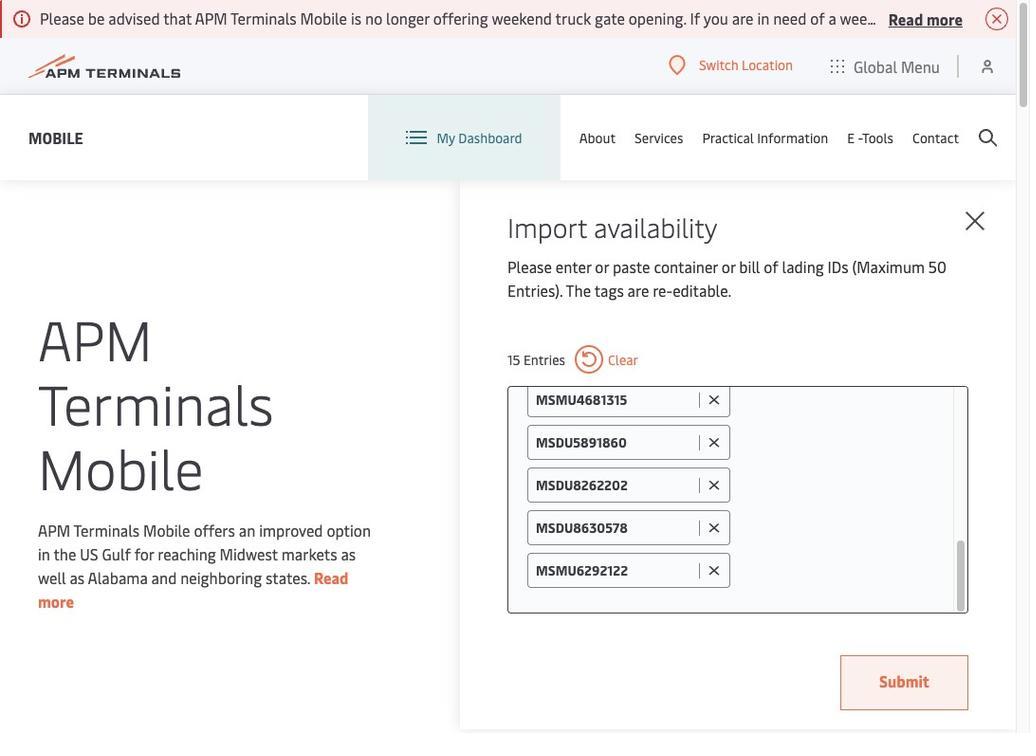Task type: vqa. For each thing, say whether or not it's contained in the screenshot.
read associated with 'Read more' button
yes



Task type: describe. For each thing, give the bounding box(es) containing it.
paste
[[613, 256, 651, 277]]

availability
[[594, 209, 718, 245]]

2 gate from the left
[[905, 8, 935, 28]]

1 gate from the left
[[595, 8, 625, 28]]

15
[[508, 351, 521, 369]]

apm for apm terminals mobile offers an improved option in the us gulf for reaching midwest markets as well as alabama and neighboring states.
[[38, 520, 70, 541]]

mobile inside apm terminals mobile offers an improved option in the us gulf for reaching midwest markets as well as alabama and neighboring states.
[[143, 520, 190, 541]]

5 entered id text field from the top
[[536, 562, 695, 580]]

switch
[[700, 56, 739, 74]]

mobile inside "apm terminals mobile"
[[38, 430, 204, 505]]

global menu button
[[813, 37, 960, 94]]

4 entered id text field from the top
[[536, 519, 695, 537]]

tags
[[595, 280, 624, 301]]

bill
[[740, 256, 761, 277]]

read more for read more "button"
[[889, 8, 964, 29]]

tools
[[863, 129, 894, 147]]

lading
[[783, 256, 825, 277]]

if
[[691, 8, 701, 28]]

-
[[859, 129, 863, 147]]

entries).
[[508, 280, 563, 301]]

apm terminals mobile
[[38, 300, 274, 505]]

clear button
[[575, 346, 639, 374]]

e
[[848, 129, 855, 147]]

3 entered id text field from the top
[[536, 477, 695, 495]]

no
[[365, 8, 383, 28]]

about button
[[580, 95, 616, 180]]

an
[[239, 520, 256, 541]]

1 entered id text field from the top
[[536, 391, 695, 409]]

the
[[54, 543, 76, 564]]

alabama
[[88, 567, 148, 588]]

submit button
[[841, 656, 969, 711]]

terminals for apm terminals mobile
[[38, 365, 274, 440]]

please enter or paste container or bill of lading ids (maximum 50 entries). the tags are re-editable.
[[508, 256, 947, 301]]

neighboring
[[181, 567, 262, 588]]

switch location button
[[669, 55, 794, 76]]

2 weekend from the left
[[841, 8, 901, 28]]

reaching
[[158, 543, 216, 564]]

apm terminals mobile offers an improved option in the us gulf for reaching midwest markets as well as alabama and neighboring states.
[[38, 520, 371, 588]]

services button
[[635, 95, 684, 180]]

1 or from the left
[[596, 256, 609, 277]]

be
[[88, 8, 105, 28]]

1 horizontal spatial are
[[733, 8, 754, 28]]

is
[[351, 8, 362, 28]]

apm for apm terminals mobile
[[38, 300, 152, 375]]

that
[[163, 8, 192, 28]]

the
[[566, 280, 592, 301]]

read for read more link
[[314, 567, 349, 588]]

location
[[742, 56, 794, 74]]

read more for read more link
[[38, 567, 349, 612]]

information
[[758, 129, 829, 147]]

practical
[[703, 129, 755, 147]]

opening.
[[629, 8, 687, 28]]

import
[[508, 209, 588, 245]]

enter
[[556, 256, 592, 277]]

forward
[[980, 8, 1031, 28]]

close alert image
[[986, 8, 1009, 30]]

offers
[[194, 520, 235, 541]]

mobile link
[[28, 126, 83, 150]]

2 entered id text field from the top
[[536, 434, 695, 452]]

practical information
[[703, 129, 829, 147]]

0 vertical spatial terminals
[[231, 8, 297, 28]]

50
[[929, 256, 947, 277]]

editable.
[[673, 280, 732, 301]]

(maximum
[[853, 256, 926, 277]]



Task type: locate. For each thing, give the bounding box(es) containing it.
1 horizontal spatial weekend
[[841, 8, 901, 28]]

0 horizontal spatial or
[[596, 256, 609, 277]]

global
[[854, 56, 898, 76]]

going
[[939, 8, 976, 28]]

as down option
[[341, 543, 356, 564]]

gate
[[595, 8, 625, 28], [905, 8, 935, 28]]

0 horizontal spatial in
[[38, 543, 50, 564]]

1 vertical spatial more
[[38, 591, 74, 612]]

gulf
[[102, 543, 131, 564]]

1 vertical spatial read more
[[38, 567, 349, 612]]

1 horizontal spatial as
[[341, 543, 356, 564]]

menu
[[902, 56, 941, 76]]

read more button
[[889, 7, 964, 30]]

more for read more "button"
[[927, 8, 964, 29]]

read inside "button"
[[889, 8, 924, 29]]

1 vertical spatial please
[[508, 256, 552, 277]]

terminals
[[231, 8, 297, 28], [38, 365, 274, 440], [74, 520, 140, 541]]

1 vertical spatial in
[[38, 543, 50, 564]]

need
[[774, 8, 807, 28]]

and
[[151, 567, 177, 588]]

0 vertical spatial apm
[[195, 8, 227, 28]]

of right bill
[[764, 256, 779, 277]]

more down the well at left
[[38, 591, 74, 612]]

contact button
[[913, 95, 960, 180]]

more for read more link
[[38, 591, 74, 612]]

read more down 'reaching'
[[38, 567, 349, 612]]

0 vertical spatial as
[[341, 543, 356, 564]]

please left be
[[40, 8, 84, 28]]

e -tools button
[[848, 95, 894, 180]]

1 horizontal spatial of
[[811, 8, 826, 28]]

weekend
[[492, 8, 552, 28], [841, 8, 901, 28]]

read inside read more
[[314, 567, 349, 588]]

please for please be advised that apm terminals mobile is no longer offering weekend truck gate opening. if you are in need of a weekend gate going forward
[[40, 8, 84, 28]]

apm
[[195, 8, 227, 28], [38, 300, 152, 375], [38, 520, 70, 541]]

my
[[437, 129, 456, 147]]

apm inside "apm terminals mobile"
[[38, 300, 152, 375]]

1 horizontal spatial please
[[508, 256, 552, 277]]

weekend right a
[[841, 8, 901, 28]]

read up "global menu" in the right of the page
[[889, 8, 924, 29]]

more left close alert icon
[[927, 8, 964, 29]]

1 horizontal spatial read more
[[889, 8, 964, 29]]

container
[[654, 256, 719, 277]]

apm inside apm terminals mobile offers an improved option in the us gulf for reaching midwest markets as well as alabama and neighboring states.
[[38, 520, 70, 541]]

1 vertical spatial apm
[[38, 300, 152, 375]]

clear
[[608, 351, 639, 369]]

import availability
[[508, 209, 718, 245]]

or
[[596, 256, 609, 277], [722, 256, 736, 277]]

markets
[[282, 543, 338, 564]]

or up tags
[[596, 256, 609, 277]]

read more
[[889, 8, 964, 29], [38, 567, 349, 612]]

more
[[927, 8, 964, 29], [38, 591, 74, 612]]

gate left going
[[905, 8, 935, 28]]

well
[[38, 567, 66, 588]]

0 vertical spatial read
[[889, 8, 924, 29]]

more inside "button"
[[927, 8, 964, 29]]

are left re-
[[628, 280, 650, 301]]

dashboard
[[459, 129, 523, 147]]

Entered ID text field
[[536, 391, 695, 409], [536, 434, 695, 452], [536, 477, 695, 495], [536, 519, 695, 537], [536, 562, 695, 580]]

0 vertical spatial in
[[758, 8, 770, 28]]

as
[[341, 543, 356, 564], [70, 567, 85, 588]]

read more link
[[38, 567, 349, 612]]

0 horizontal spatial are
[[628, 280, 650, 301]]

of
[[811, 8, 826, 28], [764, 256, 779, 277]]

read down markets
[[314, 567, 349, 588]]

gate right truck
[[595, 8, 625, 28]]

0 vertical spatial are
[[733, 8, 754, 28]]

please inside please enter or paste container or bill of lading ids (maximum 50 entries). the tags are re-editable.
[[508, 256, 552, 277]]

read for read more "button"
[[889, 8, 924, 29]]

for
[[134, 543, 154, 564]]

my dashboard button
[[407, 95, 523, 180]]

please be advised that apm terminals mobile is no longer offering weekend truck gate opening. if you are in need of a weekend gate going forward
[[40, 8, 1031, 28]]

1 vertical spatial read
[[314, 567, 349, 588]]

2 vertical spatial apm
[[38, 520, 70, 541]]

1 vertical spatial of
[[764, 256, 779, 277]]

0 horizontal spatial more
[[38, 591, 74, 612]]

in
[[758, 8, 770, 28], [38, 543, 50, 564]]

services
[[635, 129, 684, 147]]

entries
[[524, 351, 566, 369]]

option
[[327, 520, 371, 541]]

1 horizontal spatial or
[[722, 256, 736, 277]]

about
[[580, 129, 616, 147]]

1 horizontal spatial more
[[927, 8, 964, 29]]

1 vertical spatial terminals
[[38, 365, 274, 440]]

15 entries
[[508, 351, 566, 369]]

2 or from the left
[[722, 256, 736, 277]]

1 horizontal spatial gate
[[905, 8, 935, 28]]

offering
[[433, 8, 489, 28]]

in left need
[[758, 8, 770, 28]]

submit
[[880, 671, 930, 692]]

0 horizontal spatial read more
[[38, 567, 349, 612]]

advised
[[108, 8, 160, 28]]

1 vertical spatial as
[[70, 567, 85, 588]]

0 vertical spatial more
[[927, 8, 964, 29]]

of left a
[[811, 8, 826, 28]]

you
[[704, 8, 729, 28]]

1 horizontal spatial in
[[758, 8, 770, 28]]

switch location
[[700, 56, 794, 74]]

my dashboard
[[437, 129, 523, 147]]

practical information button
[[703, 95, 829, 180]]

re-
[[653, 280, 673, 301]]

terminals inside apm terminals mobile offers an improved option in the us gulf for reaching midwest markets as well as alabama and neighboring states.
[[74, 520, 140, 541]]

are inside please enter or paste container or bill of lading ids (maximum 50 entries). the tags are re-editable.
[[628, 280, 650, 301]]

contact
[[913, 129, 960, 147]]

truck
[[556, 8, 592, 28]]

longer
[[386, 8, 430, 28]]

of inside please enter or paste container or bill of lading ids (maximum 50 entries). the tags are re-editable.
[[764, 256, 779, 277]]

us
[[80, 543, 98, 564]]

0 horizontal spatial read
[[314, 567, 349, 588]]

are right you
[[733, 8, 754, 28]]

read
[[889, 8, 924, 29], [314, 567, 349, 588]]

a
[[829, 8, 837, 28]]

in left the
[[38, 543, 50, 564]]

improved
[[259, 520, 323, 541]]

e -tools
[[848, 129, 894, 147]]

read more up menu
[[889, 8, 964, 29]]

1 vertical spatial are
[[628, 280, 650, 301]]

states.
[[266, 567, 310, 588]]

midwest
[[220, 543, 278, 564]]

mobile
[[300, 8, 347, 28], [28, 127, 83, 148], [38, 430, 204, 505], [143, 520, 190, 541]]

0 vertical spatial of
[[811, 8, 826, 28]]

0 horizontal spatial of
[[764, 256, 779, 277]]

please up entries).
[[508, 256, 552, 277]]

terminals for apm terminals mobile offers an improved option in the us gulf for reaching midwest markets as well as alabama and neighboring states.
[[74, 520, 140, 541]]

2 vertical spatial terminals
[[74, 520, 140, 541]]

as right the well at left
[[70, 567, 85, 588]]

0 vertical spatial please
[[40, 8, 84, 28]]

0 horizontal spatial as
[[70, 567, 85, 588]]

Type or paste your IDs here text field
[[739, 553, 935, 588]]

are
[[733, 8, 754, 28], [628, 280, 650, 301]]

0 horizontal spatial gate
[[595, 8, 625, 28]]

1 weekend from the left
[[492, 8, 552, 28]]

ids
[[828, 256, 849, 277]]

please
[[40, 8, 84, 28], [508, 256, 552, 277]]

0 horizontal spatial weekend
[[492, 8, 552, 28]]

in inside apm terminals mobile offers an improved option in the us gulf for reaching midwest markets as well as alabama and neighboring states.
[[38, 543, 50, 564]]

or left bill
[[722, 256, 736, 277]]

0 horizontal spatial please
[[40, 8, 84, 28]]

1 horizontal spatial read
[[889, 8, 924, 29]]

global menu
[[854, 56, 941, 76]]

0 vertical spatial read more
[[889, 8, 964, 29]]

please for please enter or paste container or bill of lading ids (maximum 50 entries). the tags are re-editable.
[[508, 256, 552, 277]]

weekend left truck
[[492, 8, 552, 28]]



